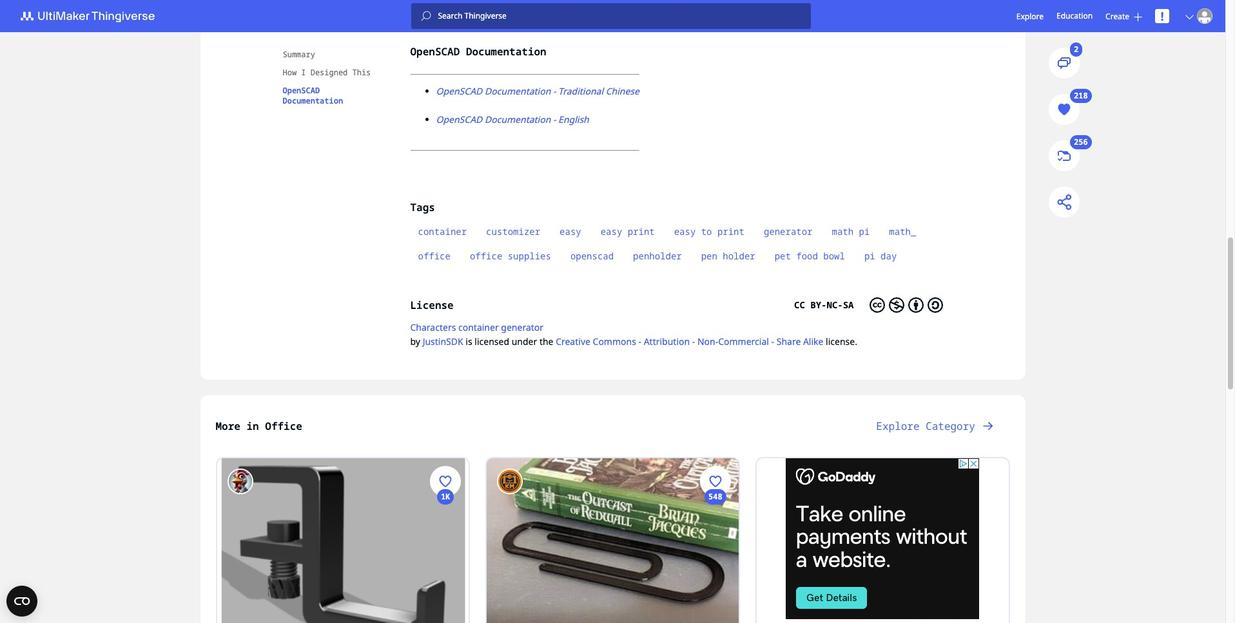 Task type: locate. For each thing, give the bounding box(es) containing it.
- right commons in the bottom of the page
[[638, 336, 641, 348]]

easy print link
[[593, 222, 662, 242]]

- left share
[[771, 336, 774, 348]]

pi
[[859, 226, 870, 238], [864, 250, 875, 262]]

1 print from the left
[[628, 226, 655, 238]]

- left traditional
[[553, 85, 556, 97]]

easy to print
[[674, 226, 744, 238]]

3 easy from the left
[[674, 226, 696, 238]]

easy link
[[552, 222, 589, 242]]

1 horizontal spatial office
[[470, 250, 502, 262]]

1 vertical spatial pi
[[864, 250, 875, 262]]

justinsdk link
[[423, 336, 463, 348]]

explore category
[[876, 420, 975, 434]]

office link
[[410, 246, 458, 267]]

container up is
[[458, 322, 499, 334]]

1 easy from the left
[[560, 226, 581, 238]]

explore left education link
[[1016, 11, 1044, 22]]

1 vertical spatial container
[[458, 322, 499, 334]]

documentation
[[466, 44, 546, 59], [485, 85, 551, 97], [283, 95, 343, 106], [485, 113, 551, 126]]

openscad documentation inside button
[[283, 85, 343, 106]]

openscad documentation down text
[[410, 44, 546, 59]]

more in office
[[216, 420, 302, 434]]

.
[[531, 6, 533, 18]]

by
[[410, 336, 420, 348]]

0 horizontal spatial office
[[418, 250, 451, 262]]

2 easy from the left
[[601, 226, 622, 238]]

openscad inside openscad documentation
[[283, 85, 320, 96]]

characters container generator link
[[410, 322, 543, 334]]

generator up the under
[[501, 322, 543, 334]]

education link
[[1057, 9, 1093, 23]]

generator
[[764, 226, 813, 238], [501, 322, 543, 334]]

0 horizontal spatial generator
[[501, 322, 543, 334]]

generator link
[[756, 222, 820, 242]]

openscad documentation down i
[[283, 85, 343, 106]]

characters
[[410, 322, 456, 334]]

easy inside easy print link
[[601, 226, 622, 238]]

1 horizontal spatial easy
[[601, 226, 622, 238]]

office for office supplies
[[470, 250, 502, 262]]

nc-
[[827, 299, 843, 311]]

2
[[1074, 44, 1079, 55]]

1 vertical spatial generator
[[501, 322, 543, 334]]

1 vertical spatial explore
[[876, 420, 920, 434]]

print right to
[[717, 226, 744, 238]]

office
[[418, 250, 451, 262], [470, 250, 502, 262]]

in
[[247, 420, 259, 434]]

creative commons - attribution - non-commercial - share alike link
[[556, 336, 823, 348]]

- left non-
[[692, 336, 695, 348]]

makerbot logo image
[[13, 8, 170, 24]]

office down the container link
[[418, 250, 451, 262]]

easy inside easy to print link
[[674, 226, 696, 238]]

openscad documentation button
[[283, 84, 379, 108]]

documentation down i
[[283, 95, 343, 106]]

1 horizontal spatial explore
[[1016, 11, 1044, 22]]

is
[[466, 336, 472, 348]]

0 horizontal spatial avatar image
[[227, 469, 253, 495]]

2 office from the left
[[470, 250, 502, 262]]

documentation for the openscad documentation - traditional chinese link
[[485, 85, 551, 97]]

0 horizontal spatial openscad documentation
[[283, 85, 343, 106]]

avatar image
[[1197, 8, 1213, 24], [227, 469, 253, 495], [497, 469, 523, 495]]

1 horizontal spatial openscad documentation
[[410, 44, 546, 59]]

office for office
[[418, 250, 451, 262]]

pi right math
[[859, 226, 870, 238]]

pi day link
[[857, 246, 905, 267]]

sa
[[843, 299, 854, 311]]

generator inside characters container generator by justinsdk is licensed under the creative commons - attribution - non-commercial - share alike license.
[[501, 322, 543, 334]]

2 print from the left
[[717, 226, 744, 238]]

0 horizontal spatial easy
[[560, 226, 581, 238]]

open widget image
[[6, 587, 37, 618]]

container
[[418, 226, 467, 238], [458, 322, 499, 334]]

0 vertical spatial explore
[[1016, 11, 1044, 22]]

documentation down text and circle link on the top left of the page
[[466, 44, 546, 59]]

documentation inside 'openscad documentation' button
[[283, 95, 343, 106]]

!
[[1161, 8, 1164, 24]]

penholder
[[633, 250, 682, 262]]

look
[[439, 6, 457, 18]]

cc by-nc-sa
[[794, 299, 854, 311]]

license
[[410, 298, 454, 313]]

documentation for 'openscad documentation' button
[[283, 95, 343, 106]]

plusicon image
[[1134, 13, 1142, 21]]

documentation up openscad documentation - english
[[485, 85, 551, 97]]

explore left category
[[876, 420, 920, 434]]

0 vertical spatial pi
[[859, 226, 870, 238]]

easy
[[560, 226, 581, 238], [601, 226, 622, 238], [674, 226, 696, 238]]

customizer
[[486, 226, 540, 238]]

easy for easy
[[560, 226, 581, 238]]

easy for easy to print
[[674, 226, 696, 238]]

math pi link
[[824, 222, 878, 242]]

cc
[[794, 299, 805, 311]]

generator up pet
[[764, 226, 813, 238]]

container up office link on the left of page
[[418, 226, 467, 238]]

openscad link
[[563, 246, 621, 267]]

0 vertical spatial generator
[[764, 226, 813, 238]]

by-
[[810, 299, 827, 311]]

! link
[[1155, 8, 1169, 24]]

1 office from the left
[[418, 250, 451, 262]]

256
[[1074, 137, 1088, 148]]

create
[[1106, 11, 1129, 22]]

explore
[[1016, 11, 1044, 22], [876, 420, 920, 434]]

openscad documentation
[[410, 44, 546, 59], [283, 85, 343, 106]]

licensed
[[475, 336, 509, 348]]

0 horizontal spatial explore
[[876, 420, 920, 434]]

attribution
[[644, 336, 690, 348]]

at
[[460, 6, 468, 18]]

pi left day
[[864, 250, 875, 262]]

1 vertical spatial openscad documentation
[[283, 85, 343, 106]]

pet food bowl link
[[767, 246, 853, 267]]

0 horizontal spatial print
[[628, 226, 655, 238]]

documentation down the openscad documentation - traditional chinese link
[[485, 113, 551, 126]]

customizer link
[[478, 222, 548, 242]]

under
[[512, 336, 537, 348]]

math
[[832, 226, 854, 238]]

explore inside explore category link
[[876, 420, 920, 434]]

the
[[539, 336, 553, 348]]

Search Thingiverse text field
[[431, 11, 811, 21]]

office down customizer link
[[470, 250, 502, 262]]

2 horizontal spatial easy
[[674, 226, 696, 238]]

print up penholder
[[628, 226, 655, 238]]

take a look at text and circle .
[[410, 6, 533, 18]]

openscad documentation - english
[[436, 113, 589, 126]]

explore button
[[1016, 11, 1044, 22]]

characters container generator by justinsdk is licensed under the creative commons - attribution - non-commercial - share alike license.
[[410, 322, 857, 348]]

category
[[926, 420, 975, 434]]

print
[[628, 226, 655, 238], [717, 226, 744, 238]]

1 horizontal spatial avatar image
[[497, 469, 523, 495]]

1 horizontal spatial print
[[717, 226, 744, 238]]

easy inside easy link
[[560, 226, 581, 238]]

how i designed this button
[[283, 66, 379, 80]]

- left english
[[553, 113, 556, 126]]

math_ link
[[881, 222, 924, 242]]

2 horizontal spatial avatar image
[[1197, 8, 1213, 24]]



Task type: vqa. For each thing, say whether or not it's contained in the screenshot.
Basic
no



Task type: describe. For each thing, give the bounding box(es) containing it.
advertisement element
[[786, 459, 979, 620]]

pen holder link
[[693, 246, 763, 267]]

how
[[283, 67, 297, 78]]

more
[[216, 420, 240, 434]]

alike
[[803, 336, 823, 348]]

holder
[[723, 250, 755, 262]]

openscad for openscad documentation - english link
[[436, 113, 482, 126]]

documentation for openscad documentation - english link
[[485, 113, 551, 126]]

openscad
[[570, 250, 614, 262]]

this
[[352, 67, 371, 78]]

pet
[[775, 250, 791, 262]]

tags
[[410, 200, 435, 215]]

english
[[558, 113, 589, 126]]

math_
[[889, 226, 916, 238]]

justinsdk
[[423, 336, 463, 348]]

summary
[[283, 49, 315, 60]]

math pi
[[832, 226, 870, 238]]

license.
[[826, 336, 857, 348]]

take
[[410, 6, 430, 18]]

supplies
[[508, 250, 551, 262]]

pen holder
[[701, 250, 755, 262]]

summary button
[[283, 48, 379, 62]]

openscad for the openscad documentation - traditional chinese link
[[436, 85, 482, 97]]

avatar image for 548
[[497, 469, 523, 495]]

commons
[[593, 336, 636, 348]]

a
[[432, 6, 437, 18]]

0 vertical spatial container
[[418, 226, 467, 238]]

container inside characters container generator by justinsdk is licensed under the creative commons - attribution - non-commercial - share alike license.
[[458, 322, 499, 334]]

thumbnail representing giant paper clip bookmark image
[[487, 459, 739, 624]]

218
[[1074, 91, 1088, 101]]

pi day
[[864, 250, 897, 262]]

office supplies link
[[462, 246, 559, 267]]

search control image
[[421, 11, 431, 21]]

non-
[[697, 336, 718, 348]]

easy for easy print
[[601, 226, 622, 238]]

thumbnail representing desk headphone holder - updated image
[[217, 459, 469, 624]]

day
[[881, 250, 897, 262]]

food
[[796, 250, 818, 262]]

explore for explore category
[[876, 420, 920, 434]]

creative
[[556, 336, 590, 348]]

office supplies
[[470, 250, 551, 262]]

and
[[490, 6, 506, 18]]

easy to print link
[[666, 222, 752, 242]]

office
[[265, 420, 302, 434]]

explore for explore button
[[1016, 11, 1044, 22]]

text
[[470, 6, 488, 18]]

openscad documentation - traditional chinese
[[436, 85, 639, 97]]

designed
[[311, 67, 348, 78]]

chinese
[[606, 85, 639, 97]]

share
[[777, 336, 801, 348]]

bowl
[[823, 250, 845, 262]]

how i designed this
[[283, 67, 371, 78]]

circle
[[509, 6, 531, 18]]

text and circle link
[[470, 6, 531, 18]]

548
[[708, 492, 722, 503]]

commercial
[[718, 336, 769, 348]]

pen
[[701, 250, 717, 262]]

1k
[[441, 492, 450, 503]]

0 vertical spatial openscad documentation
[[410, 44, 546, 59]]

1 horizontal spatial generator
[[764, 226, 813, 238]]

openscad documentation - english link
[[436, 113, 589, 126]]

penholder link
[[625, 246, 690, 267]]

269
[[708, 562, 722, 573]]

openscad documentation - traditional chinese link
[[436, 85, 639, 97]]

container link
[[410, 222, 475, 242]]

pet food bowl
[[775, 250, 845, 262]]

i
[[301, 67, 306, 78]]

education
[[1057, 10, 1093, 21]]

to
[[701, 226, 712, 238]]

openscad for 'openscad documentation' button
[[283, 85, 320, 96]]

create button
[[1106, 11, 1142, 22]]

avatar image for 1k
[[227, 469, 253, 495]]

easy print
[[601, 226, 655, 238]]



